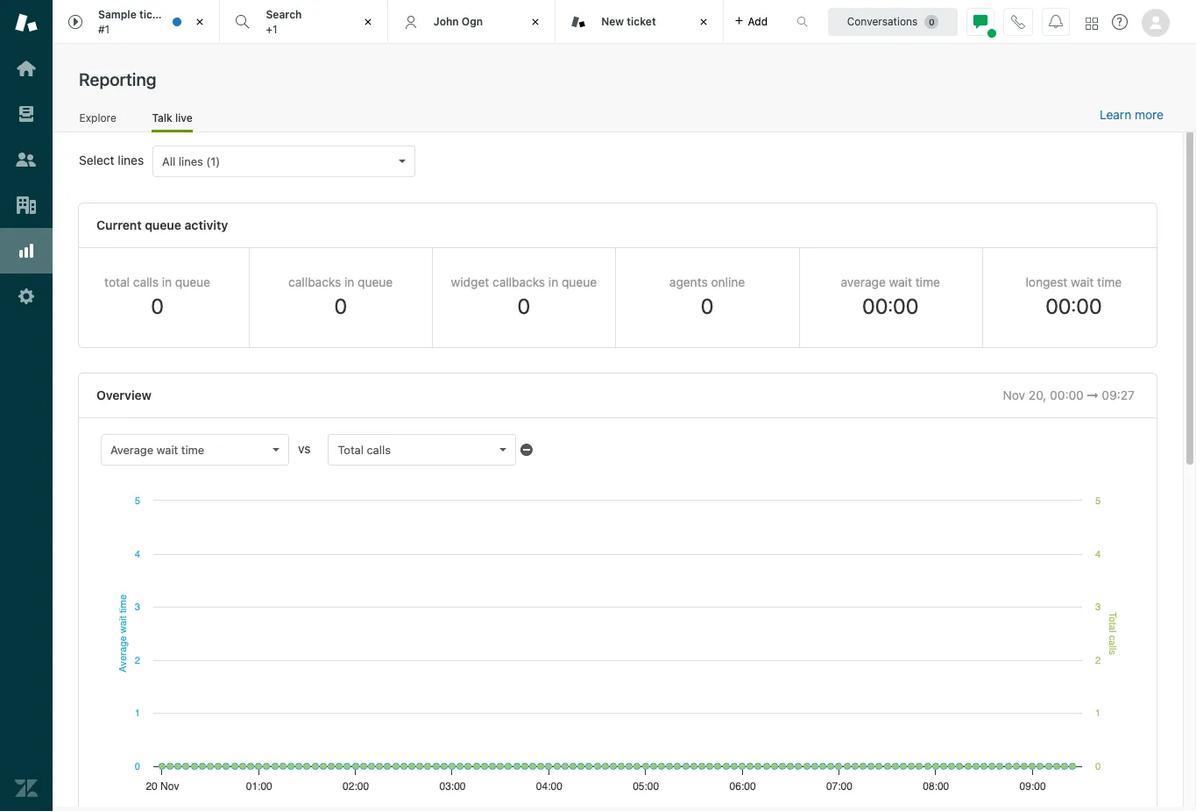 Task type: vqa. For each thing, say whether or not it's contained in the screenshot.
Close icon within the tab
no



Task type: describe. For each thing, give the bounding box(es) containing it.
ticket
[[627, 15, 656, 28]]

reporting image
[[15, 239, 38, 262]]

john ogn
[[434, 15, 483, 28]]

views image
[[15, 103, 38, 125]]

learn more
[[1100, 107, 1164, 122]]

#1
[[98, 22, 110, 36]]

more
[[1136, 107, 1164, 122]]

new
[[602, 15, 624, 28]]

explore link
[[79, 111, 117, 130]]

button displays agent's chat status as online. image
[[974, 14, 988, 28]]

talk live link
[[152, 111, 193, 132]]

talk live
[[152, 111, 193, 124]]

organizations image
[[15, 194, 38, 217]]

main element
[[0, 0, 53, 811]]

john
[[434, 15, 459, 28]]

learn
[[1100, 107, 1132, 122]]

+1
[[266, 22, 278, 36]]

#1 tab
[[53, 0, 220, 44]]

notifications image
[[1050, 14, 1064, 28]]

live
[[175, 111, 193, 124]]

close image inside #1 tab
[[191, 13, 209, 31]]

conversations
[[848, 14, 918, 28]]

new ticket tab
[[556, 0, 724, 44]]

new ticket
[[602, 15, 656, 28]]

john ogn tab
[[388, 0, 556, 44]]

talk
[[152, 111, 172, 124]]

close image for john ogn
[[527, 13, 545, 31]]

ogn
[[462, 15, 483, 28]]

get started image
[[15, 57, 38, 80]]

conversations button
[[829, 7, 958, 36]]

learn more link
[[1100, 107, 1164, 123]]



Task type: locate. For each thing, give the bounding box(es) containing it.
search +1
[[266, 8, 302, 36]]

2 close image from the left
[[695, 13, 712, 31]]

zendesk support image
[[15, 11, 38, 34]]

tab
[[220, 0, 388, 44]]

zendesk image
[[15, 777, 38, 800]]

0 horizontal spatial close image
[[527, 13, 545, 31]]

explore
[[79, 111, 116, 124]]

2 close image from the left
[[359, 13, 377, 31]]

close image inside john ogn tab
[[527, 13, 545, 31]]

close image for new ticket
[[695, 13, 712, 31]]

admin image
[[15, 285, 38, 308]]

close image left add dropdown button
[[695, 13, 712, 31]]

close image left +1
[[191, 13, 209, 31]]

reporting
[[79, 69, 156, 89]]

get help image
[[1113, 14, 1128, 30]]

1 close image from the left
[[191, 13, 209, 31]]

search
[[266, 8, 302, 21]]

add
[[748, 14, 768, 28]]

tabs tab list
[[53, 0, 779, 44]]

zendesk products image
[[1086, 17, 1099, 29]]

customers image
[[15, 148, 38, 171]]

close image left john
[[359, 13, 377, 31]]

add button
[[724, 0, 779, 43]]

1 close image from the left
[[527, 13, 545, 31]]

close image
[[527, 13, 545, 31], [695, 13, 712, 31]]

close image inside new ticket tab
[[695, 13, 712, 31]]

tab containing search
[[220, 0, 388, 44]]

1 horizontal spatial close image
[[359, 13, 377, 31]]

0 horizontal spatial close image
[[191, 13, 209, 31]]

close image right ogn
[[527, 13, 545, 31]]

1 horizontal spatial close image
[[695, 13, 712, 31]]

close image
[[191, 13, 209, 31], [359, 13, 377, 31]]



